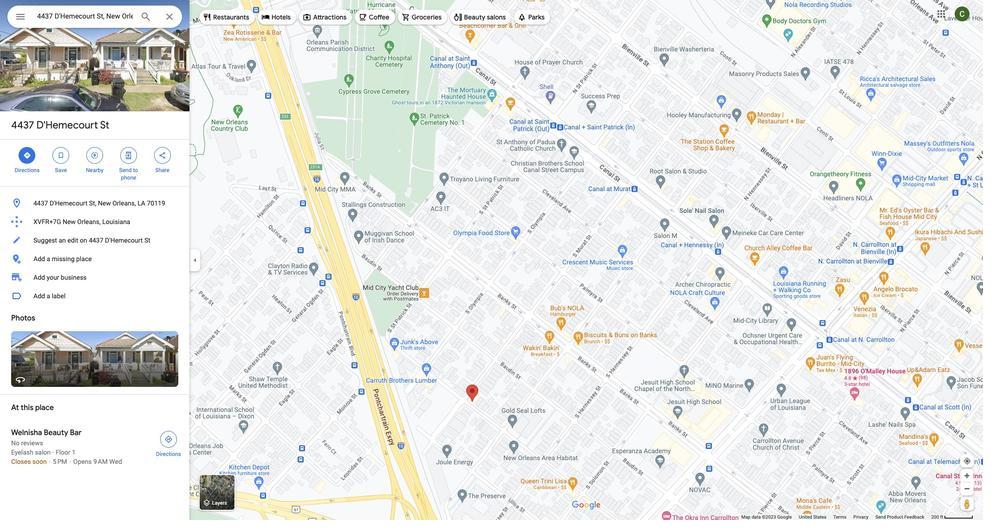 Task type: vqa. For each thing, say whether or not it's contained in the screenshot.
1970C to the bottom
no



Task type: describe. For each thing, give the bounding box(es) containing it.
data
[[752, 515, 761, 520]]

add for add a label
[[33, 293, 45, 300]]

d'hemecourt inside button
[[105, 237, 143, 244]]

a for label
[[47, 293, 50, 300]]

4437 for 4437 d'hemecourt st, new orleans, la 70119
[[33, 200, 48, 207]]

xvfr+7g new orleans, louisiana
[[33, 218, 130, 226]]

your
[[47, 274, 59, 282]]

united
[[799, 515, 813, 520]]

4437 d'hemecourt st, new orleans, la 70119 button
[[0, 194, 190, 213]]

no
[[11, 440, 19, 447]]

add a label button
[[0, 287, 190, 306]]

opens
[[73, 459, 92, 466]]

this
[[21, 404, 33, 413]]

add for add a missing place
[[33, 256, 45, 263]]

google
[[778, 515, 792, 520]]

actions for 4437 d'hemecourt st region
[[0, 140, 190, 186]]

 button
[[7, 6, 33, 30]]

send for send product feedback
[[876, 515, 886, 520]]

70119
[[147, 200, 165, 207]]

layers
[[212, 501, 227, 507]]

label
[[52, 293, 66, 300]]

beauty inside welnisha beauty bar no reviews eyelash salon · floor 1 closes soon ⋅ 5 pm ⋅ opens 9 am wed
[[44, 429, 68, 438]]

eyelash
[[11, 449, 33, 457]]

send to phone
[[119, 167, 138, 181]]


[[158, 151, 167, 161]]

terms button
[[834, 515, 847, 521]]

at this place
[[11, 404, 54, 413]]

st inside button
[[144, 237, 150, 244]]

groceries button
[[398, 6, 448, 28]]

directions inside button
[[156, 452, 181, 458]]

1
[[72, 449, 76, 457]]

terms
[[834, 515, 847, 520]]

beauty salons button
[[450, 6, 512, 28]]

1 vertical spatial place
[[35, 404, 54, 413]]

·
[[52, 449, 54, 457]]

a for missing
[[47, 256, 50, 263]]

map data ©2023 google
[[742, 515, 792, 520]]

d'hemecourt for st
[[37, 119, 98, 132]]

on
[[80, 237, 87, 244]]

floor
[[56, 449, 70, 457]]

5 pm
[[53, 459, 67, 466]]

send for send to phone
[[119, 167, 132, 174]]

parks
[[528, 13, 545, 21]]

hotels
[[272, 13, 291, 21]]

ft
[[941, 515, 944, 520]]


[[124, 151, 133, 161]]

9 am
[[93, 459, 108, 466]]

privacy button
[[854, 515, 869, 521]]

200
[[932, 515, 940, 520]]

welnisha beauty bar no reviews eyelash salon · floor 1 closes soon ⋅ 5 pm ⋅ opens 9 am wed
[[11, 429, 122, 466]]

hotels button
[[258, 6, 296, 28]]

salons
[[487, 13, 506, 21]]

restaurants
[[213, 13, 249, 21]]

directions button
[[151, 429, 187, 459]]

groceries
[[412, 13, 442, 21]]

an
[[59, 237, 66, 244]]

200 ft button
[[932, 515, 974, 520]]

reviews
[[21, 440, 43, 447]]

suggest
[[33, 237, 57, 244]]

directions image
[[164, 436, 173, 444]]

zoom out image
[[964, 486, 971, 493]]

wed
[[109, 459, 122, 466]]

 search field
[[7, 6, 182, 30]]

united states button
[[799, 515, 827, 521]]

0 vertical spatial st
[[100, 119, 109, 132]]

louisiana
[[102, 218, 130, 226]]

orleans, inside the 4437 d'hemecourt st, new orleans, la 70119 button
[[113, 200, 136, 207]]

add a missing place
[[33, 256, 92, 263]]

la
[[138, 200, 145, 207]]

feedback
[[905, 515, 925, 520]]

salon
[[35, 449, 51, 457]]

footer inside google maps element
[[742, 515, 932, 521]]

coffee button
[[355, 6, 395, 28]]

show street view coverage image
[[961, 498, 974, 512]]

privacy
[[854, 515, 869, 520]]


[[23, 151, 31, 161]]

attractions
[[313, 13, 347, 21]]

add your business link
[[0, 269, 190, 287]]

nearby
[[86, 167, 104, 174]]

parks button
[[515, 6, 551, 28]]

4437 d'hemecourt st, new orleans, la 70119
[[33, 200, 165, 207]]



Task type: locate. For each thing, give the bounding box(es) containing it.
orleans,
[[113, 200, 136, 207], [77, 218, 101, 226]]

4437 up xvfr+7g
[[33, 200, 48, 207]]

1 horizontal spatial send
[[876, 515, 886, 520]]

0 vertical spatial d'hemecourt
[[37, 119, 98, 132]]

add a missing place button
[[0, 250, 190, 269]]

1 vertical spatial st
[[144, 237, 150, 244]]

at
[[11, 404, 19, 413]]

0 horizontal spatial st
[[100, 119, 109, 132]]

1 horizontal spatial ⋅
[[69, 459, 72, 466]]

st,
[[89, 200, 96, 207]]

0 horizontal spatial place
[[35, 404, 54, 413]]

4437 for 4437 d'hemecourt st
[[11, 119, 34, 132]]

none field inside 4437 d'hemecourt st, new orleans, la 70119 field
[[37, 11, 133, 22]]

new right st,
[[98, 200, 111, 207]]

0 vertical spatial add
[[33, 256, 45, 263]]

place inside button
[[76, 256, 92, 263]]

directions down 
[[15, 167, 40, 174]]

1 vertical spatial a
[[47, 293, 50, 300]]

beauty inside button
[[464, 13, 486, 21]]

xvfr+7g
[[33, 218, 61, 226]]

map
[[742, 515, 751, 520]]

beauty salons
[[464, 13, 506, 21]]

1 vertical spatial beauty
[[44, 429, 68, 438]]

0 vertical spatial new
[[98, 200, 111, 207]]

0 horizontal spatial beauty
[[44, 429, 68, 438]]

add left the label
[[33, 293, 45, 300]]

from your device image
[[964, 458, 972, 466]]

1 vertical spatial send
[[876, 515, 886, 520]]

soon
[[32, 459, 47, 466]]

st
[[100, 119, 109, 132], [144, 237, 150, 244]]

d'hemecourt up xvfr+7g new orleans, louisiana
[[50, 200, 87, 207]]

1 horizontal spatial place
[[76, 256, 92, 263]]

st down 'la'
[[144, 237, 150, 244]]

2 ⋅ from the left
[[69, 459, 72, 466]]

google maps element
[[0, 0, 984, 521]]

united states
[[799, 515, 827, 520]]

200 ft
[[932, 515, 944, 520]]

beauty up · in the left of the page
[[44, 429, 68, 438]]

place down on
[[76, 256, 92, 263]]

missing
[[52, 256, 75, 263]]

collapse side panel image
[[190, 255, 200, 266]]

0 horizontal spatial orleans,
[[77, 218, 101, 226]]

send product feedback
[[876, 515, 925, 520]]

1 vertical spatial 4437
[[33, 200, 48, 207]]

d'hemecourt for st,
[[50, 200, 87, 207]]

footer
[[742, 515, 932, 521]]

business
[[61, 274, 87, 282]]

edit
[[67, 237, 78, 244]]

None field
[[37, 11, 133, 22]]

0 horizontal spatial ⋅
[[48, 459, 51, 466]]

0 vertical spatial a
[[47, 256, 50, 263]]

add left your
[[33, 274, 45, 282]]

send inside send to phone
[[119, 167, 132, 174]]

1 ⋅ from the left
[[48, 459, 51, 466]]

closes
[[11, 459, 31, 466]]

1 horizontal spatial directions
[[156, 452, 181, 458]]

beauty
[[464, 13, 486, 21], [44, 429, 68, 438]]

d'hemecourt down louisiana
[[105, 237, 143, 244]]

1 horizontal spatial st
[[144, 237, 150, 244]]

new up edit
[[63, 218, 76, 226]]

a left the label
[[47, 293, 50, 300]]

add a label
[[33, 293, 66, 300]]

d'hemecourt inside button
[[50, 200, 87, 207]]

1 vertical spatial orleans,
[[77, 218, 101, 226]]

0 vertical spatial send
[[119, 167, 132, 174]]

add for add your business
[[33, 274, 45, 282]]

d'hemecourt
[[37, 119, 98, 132], [50, 200, 87, 207], [105, 237, 143, 244]]

d'hemecourt up 
[[37, 119, 98, 132]]

google account: christina overa  
(christinaovera9@gmail.com) image
[[955, 6, 970, 21]]

send
[[119, 167, 132, 174], [876, 515, 886, 520]]

4437
[[11, 119, 34, 132], [33, 200, 48, 207], [89, 237, 103, 244]]

4437 right on
[[89, 237, 103, 244]]

st up actions for 4437 d'hemecourt st region at top
[[100, 119, 109, 132]]

footer containing map data ©2023 google
[[742, 515, 932, 521]]

add
[[33, 256, 45, 263], [33, 274, 45, 282], [33, 293, 45, 300]]

add inside "button"
[[33, 293, 45, 300]]

1 horizontal spatial new
[[98, 200, 111, 207]]

2 vertical spatial d'hemecourt
[[105, 237, 143, 244]]

0 vertical spatial orleans,
[[113, 200, 136, 207]]

4437 d'hemecourt st main content
[[0, 0, 190, 521]]

beauty left salons
[[464, 13, 486, 21]]

new
[[98, 200, 111, 207], [63, 218, 76, 226]]

0 horizontal spatial new
[[63, 218, 76, 226]]

phone
[[121, 175, 136, 181]]

2 add from the top
[[33, 274, 45, 282]]

©2023
[[762, 515, 777, 520]]

4437 D'Hemecourt St, New Orleans, LA 70119 field
[[7, 6, 182, 28]]

1 a from the top
[[47, 256, 50, 263]]

2 a from the top
[[47, 293, 50, 300]]

⋅ left 5 pm
[[48, 459, 51, 466]]

1 horizontal spatial beauty
[[464, 13, 486, 21]]

0 horizontal spatial directions
[[15, 167, 40, 174]]

send inside button
[[876, 515, 886, 520]]

directions down directions icon
[[156, 452, 181, 458]]

a
[[47, 256, 50, 263], [47, 293, 50, 300]]

restaurants button
[[199, 6, 255, 28]]

orleans, inside xvfr+7g new orleans, louisiana button
[[77, 218, 101, 226]]

1 vertical spatial new
[[63, 218, 76, 226]]

orleans, up suggest an edit on 4437 d'hemecourt st
[[77, 218, 101, 226]]

product
[[887, 515, 904, 520]]

place
[[76, 256, 92, 263], [35, 404, 54, 413]]

suggest an edit on 4437 d'hemecourt st
[[33, 237, 150, 244]]

zoom in image
[[964, 473, 971, 480]]

save
[[55, 167, 67, 174]]

1 vertical spatial add
[[33, 274, 45, 282]]

a inside "button"
[[47, 293, 50, 300]]

directions inside actions for 4437 d'hemecourt st region
[[15, 167, 40, 174]]

suggest an edit on 4437 d'hemecourt st button
[[0, 231, 190, 250]]

place right this
[[35, 404, 54, 413]]

send up phone
[[119, 167, 132, 174]]

1 horizontal spatial orleans,
[[113, 200, 136, 207]]

4437 inside button
[[89, 237, 103, 244]]

orleans, left 'la'
[[113, 200, 136, 207]]


[[57, 151, 65, 161]]

send product feedback button
[[876, 515, 925, 521]]

xvfr+7g new orleans, louisiana button
[[0, 213, 190, 231]]

0 vertical spatial 4437
[[11, 119, 34, 132]]

send left product
[[876, 515, 886, 520]]

add inside button
[[33, 256, 45, 263]]

4437 up 
[[11, 119, 34, 132]]

⋅ right 5 pm
[[69, 459, 72, 466]]

0 vertical spatial place
[[76, 256, 92, 263]]

1 vertical spatial directions
[[156, 452, 181, 458]]

2 vertical spatial add
[[33, 293, 45, 300]]

4437 d'hemecourt st
[[11, 119, 109, 132]]

0 vertical spatial beauty
[[464, 13, 486, 21]]

directions
[[15, 167, 40, 174], [156, 452, 181, 458]]

share
[[155, 167, 170, 174]]

1 vertical spatial d'hemecourt
[[50, 200, 87, 207]]

add down suggest
[[33, 256, 45, 263]]

0 vertical spatial directions
[[15, 167, 40, 174]]

bar
[[70, 429, 82, 438]]

⋅
[[48, 459, 51, 466], [69, 459, 72, 466]]

1 add from the top
[[33, 256, 45, 263]]

a left missing
[[47, 256, 50, 263]]

add your business
[[33, 274, 87, 282]]

a inside button
[[47, 256, 50, 263]]

photos
[[11, 314, 35, 323]]

attractions button
[[299, 6, 352, 28]]

states
[[814, 515, 827, 520]]

3 add from the top
[[33, 293, 45, 300]]

welnisha
[[11, 429, 42, 438]]

4437 inside button
[[33, 200, 48, 207]]

coffee
[[369, 13, 390, 21]]

0 horizontal spatial send
[[119, 167, 132, 174]]


[[91, 151, 99, 161]]


[[15, 10, 26, 23]]

2 vertical spatial 4437
[[89, 237, 103, 244]]

to
[[133, 167, 138, 174]]



